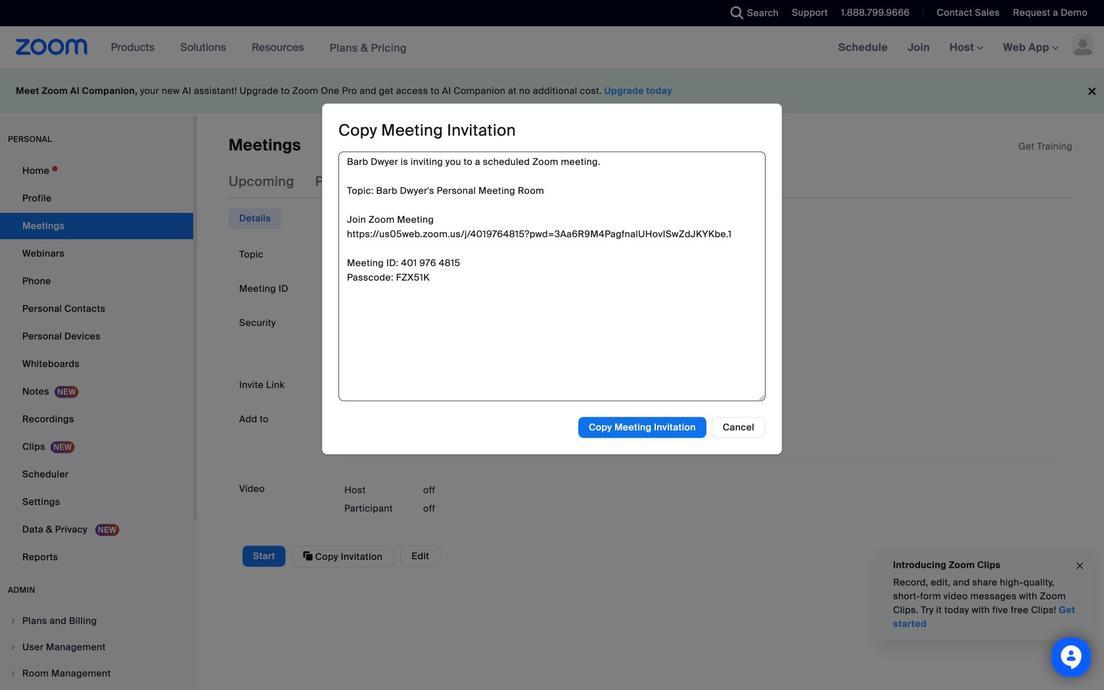 Task type: vqa. For each thing, say whether or not it's contained in the screenshot.
Tabs of meeting tab list on the top
yes



Task type: locate. For each thing, give the bounding box(es) containing it.
tab
[[229, 208, 282, 229]]

tabs of meeting tab list
[[229, 165, 652, 199]]

product information navigation
[[101, 26, 417, 69]]

dialog
[[322, 104, 783, 455]]

footer
[[0, 68, 1105, 114]]

banner
[[0, 26, 1105, 69]]

meetings navigation
[[829, 26, 1105, 69]]

heading
[[339, 120, 516, 141]]

application
[[1019, 140, 1073, 153], [345, 375, 1063, 396]]

zoom logo image
[[16, 39, 88, 55]]

close image
[[1075, 559, 1086, 574]]

0 vertical spatial application
[[1019, 140, 1073, 153]]

tab list
[[229, 208, 282, 229]]



Task type: describe. For each thing, give the bounding box(es) containing it.
copy image
[[304, 550, 313, 562]]

add to yahoo calendar image
[[623, 414, 636, 427]]

admin menu menu
[[0, 609, 193, 691]]

btn image
[[345, 414, 358, 427]]

add to outlook calendar (.ics) image
[[469, 414, 482, 427]]

1 vertical spatial application
[[345, 375, 1063, 396]]

personal menu menu
[[0, 158, 193, 572]]

copy invitation content text field
[[339, 152, 766, 402]]



